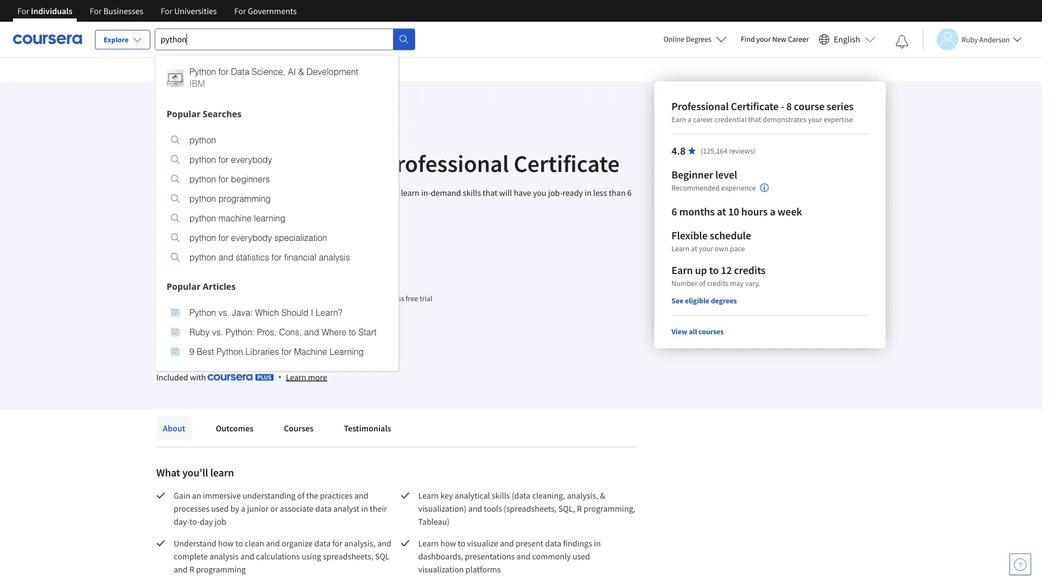 Task type: describe. For each thing, give the bounding box(es) containing it.
or inside this is your path to a career in data analytics. in this program, you'll learn in-demand skills that will have you job-ready in less than 6 months. no degree or experience required.
[[227, 200, 235, 211]]

home image
[[158, 65, 166, 74]]

in-
[[422, 187, 431, 198]]

or inside gain an immersive understanding of the practices and processes used by a junior or associate data analyst in their day-to-day job
[[271, 504, 278, 514]]

used inside gain an immersive understanding of the practices and processes used by a junior or associate data analyst in their day-to-day job
[[211, 504, 229, 514]]

will
[[500, 187, 512, 198]]

outcomes link
[[209, 417, 260, 441]]

required.
[[278, 200, 311, 211]]

i
[[311, 308, 314, 318]]

is
[[173, 187, 179, 198]]

enroll inside "enroll for free starts nov 16"
[[174, 296, 196, 306]]

data inside this is your path to a career in data analytics. in this program, you'll learn in-demand skills that will have you job-ready in less than 6 months. no degree or experience required.
[[266, 187, 282, 198]]

data inside python for data science, ai & development ibm
[[231, 67, 249, 77]]

r inside learn key analytical skills (data cleaning, analysis, & visualization) and tools (spreadsheets, sql, r programming, tableau)
[[577, 504, 582, 514]]

learn how to visualize and present data findings in dashboards, presentations and commonly used visualization platforms
[[419, 538, 603, 575]]

certificate inside professional certificate - 8 course series earn a career credential that demonstrates your expertise
[[731, 100, 779, 113]]

this
[[156, 187, 172, 198]]

google data analytics professional certificate
[[156, 148, 620, 178]]

for inside understand how to clean and organize data for analysis, and complete analysis and calculations using spreadsheets, sql and r programming
[[333, 538, 343, 549]]

vs. for ruby
[[212, 327, 223, 337]]

outcomes
[[216, 423, 254, 434]]

demand
[[431, 187, 461, 198]]

data up python programming
[[233, 148, 280, 178]]

python for python
[[190, 135, 216, 145]]

earn up to 12 credits
[[672, 264, 766, 277]]

to inside list box
[[349, 327, 356, 337]]

visualization)
[[419, 504, 467, 514]]

top
[[184, 260, 196, 270]]

banner navigation
[[9, 0, 306, 22]]

1 horizontal spatial 6
[[672, 205, 678, 219]]

data inside gain an immersive understanding of the practices and processes used by a junior or associate data analyst in their day-to-day job
[[316, 504, 332, 514]]

analysis inside understand how to clean and organize data for analysis, and complete analysis and calculations using spreadsheets, sql and r programming
[[210, 551, 239, 562]]

reviews)
[[730, 146, 756, 156]]

suggestion image image for python for everybody
[[171, 155, 180, 164]]

(125,164
[[701, 146, 728, 156]]

day inside try for free: enroll to start your 7-day full access free trial financial aid available
[[359, 294, 371, 304]]

data science
[[226, 65, 266, 74]]

to-
[[190, 517, 200, 527]]

vs. for python
[[219, 308, 230, 318]]

pros,
[[257, 327, 277, 337]]

information about difficulty level pre-requisites. image
[[761, 184, 770, 192]]

analysis, inside learn key analytical skills (data cleaning, analysis, & visualization) and tools (spreadsheets, sql, r programming, tableau)
[[567, 491, 599, 501]]

python for python vs. java: which should i learn?
[[190, 308, 216, 318]]

courses
[[699, 327, 724, 337]]

0 vertical spatial experience
[[722, 183, 756, 193]]

for for governments
[[234, 5, 246, 16]]

job-
[[549, 187, 563, 198]]

for for businesses
[[90, 5, 102, 16]]

enrolled
[[224, 333, 255, 344]]

experience inside this is your path to a career in data analytics. in this program, you'll learn in-demand skills that will have you job-ready in less than 6 months. no degree or experience required.
[[237, 200, 276, 211]]

beginners
[[231, 174, 270, 184]]

for for individuals
[[17, 5, 29, 16]]

your inside professional certificate - 8 course series earn a career credential that demonstrates your expertise
[[809, 115, 823, 124]]

in right taught
[[199, 220, 205, 231]]

testimonials link
[[338, 417, 398, 441]]

available inside button
[[297, 220, 329, 231]]

0 vertical spatial of
[[700, 279, 706, 288]]

day inside gain an immersive understanding of the practices and processes used by a junior or associate data analyst in their day-to-day job
[[200, 517, 213, 527]]

sql
[[375, 551, 390, 562]]

and inside learn key analytical skills (data cleaning, analysis, & visualization) and tools (spreadsheets, sql, r programming, tableau)
[[469, 504, 483, 514]]

a inside professional certificate - 8 course series earn a career credential that demonstrates your expertise
[[688, 115, 692, 124]]

flexible schedule learn at your own pace
[[672, 229, 752, 254]]

ruby for ruby anderson
[[963, 34, 979, 44]]

career inside instructor: google career certificates top instructor
[[250, 246, 274, 257]]

and down clean
[[241, 551, 255, 562]]

present
[[516, 538, 544, 549]]

suggestion image image for python vs. java: which should i learn?
[[171, 309, 180, 317]]

autocomplete results list box
[[155, 55, 399, 372]]

ruby anderson button
[[923, 29, 1023, 50]]

0 vertical spatial career
[[789, 34, 810, 44]]

google inside instructor: google career certificates top instructor
[[223, 246, 248, 257]]

the
[[307, 491, 319, 501]]

for for python for beginners
[[219, 174, 229, 184]]

1 vertical spatial english
[[207, 220, 234, 231]]

python for python for data science, ai & development ibm
[[190, 67, 216, 77]]

degrees
[[711, 296, 738, 306]]

python for beginners
[[190, 174, 270, 184]]

r inside understand how to clean and organize data for analysis, and complete analysis and calculations using spreadsheets, sql and r programming
[[190, 564, 194, 575]]

machine
[[219, 213, 252, 223]]

understand
[[174, 538, 216, 549]]

ai
[[288, 67, 296, 77]]

What do you want to learn? text field
[[155, 29, 394, 50]]

degrees
[[687, 34, 712, 44]]

which
[[255, 308, 279, 318]]

7-
[[353, 294, 359, 304]]

to inside learn how to visualize and present data findings in dashboards, presentations and commonly used visualization platforms
[[458, 538, 466, 549]]

python for everybody
[[190, 155, 272, 165]]

you
[[533, 187, 547, 198]]

data inside data analysis link
[[284, 65, 298, 74]]

for for python for everybody specialization
[[219, 233, 229, 243]]

• learn more
[[278, 372, 327, 383]]

more
[[308, 372, 327, 383]]

an
[[192, 491, 201, 501]]

tools
[[484, 504, 502, 514]]

learning
[[330, 347, 364, 357]]

explore
[[104, 35, 129, 45]]

to inside understand how to clean and organize data for analysis, and complete analysis and calculations using spreadsheets, sql and r programming
[[236, 538, 243, 549]]

instructor: google career certificates top instructor
[[181, 246, 317, 270]]

complete
[[174, 551, 208, 562]]

skills inside this is your path to a career in data analytics. in this program, you'll learn in-demand skills that will have you job-ready in less than 6 months. no degree or experience required.
[[463, 187, 481, 198]]

for governments
[[234, 5, 297, 16]]

this
[[329, 187, 343, 198]]

show notifications image
[[896, 35, 909, 48]]

suggestion image image for python programming
[[171, 194, 180, 203]]

see
[[672, 296, 684, 306]]

number of credits may vary.
[[672, 279, 761, 288]]

16
[[213, 307, 220, 316]]

10
[[729, 205, 740, 219]]

individuals
[[31, 5, 72, 16]]

& inside learn key analytical skills (data cleaning, analysis, & visualization) and tools (spreadsheets, sql, r programming, tableau)
[[600, 491, 606, 501]]

earn inside professional certificate - 8 course series earn a career credential that demonstrates your expertise
[[672, 115, 687, 124]]

used inside learn how to visualize and present data findings in dashboards, presentations and commonly used visualization platforms
[[573, 551, 591, 562]]

already
[[196, 333, 223, 344]]

instructor:
[[181, 246, 219, 257]]

everybody for python for everybody
[[231, 155, 272, 165]]

junior
[[247, 504, 269, 514]]

0 vertical spatial at
[[717, 205, 727, 219]]

that inside this is your path to a career in data analytics. in this program, you'll learn in-demand skills that will have you job-ready in less than 6 months. no degree or experience required.
[[483, 187, 498, 198]]

starts
[[181, 307, 199, 316]]

and down the complete on the bottom left
[[174, 564, 188, 575]]

for for python for data science, ai & development ibm
[[219, 67, 229, 77]]

1,862,311 already enrolled
[[156, 333, 255, 344]]

online degrees button
[[655, 27, 736, 51]]

list box for popular searches
[[155, 124, 399, 277]]

a inside gain an immersive understanding of the practices and processes used by a junior or associate data analyst in their day-to-day job
[[241, 504, 246, 514]]

in left less
[[585, 187, 592, 198]]

learn inside the • learn more
[[286, 372, 307, 383]]

suggestion image image for python for everybody specialization
[[171, 234, 180, 242]]

data inside understand how to clean and organize data for analysis, and complete analysis and calculations using spreadsheets, sql and r programming
[[315, 538, 331, 549]]

0 vertical spatial google
[[156, 148, 228, 178]]

where
[[322, 327, 347, 337]]

for for try for free: enroll to start your 7-day full access free trial financial aid available
[[265, 294, 274, 304]]

included with
[[156, 372, 208, 383]]

python for python machine learning
[[190, 213, 216, 223]]

at inside flexible schedule learn at your own pace
[[692, 244, 698, 254]]

and down present
[[517, 551, 531, 562]]

analysis, inside understand how to clean and organize data for analysis, and complete analysis and calculations using spreadsheets, sql and r programming
[[344, 538, 376, 549]]

9
[[190, 347, 194, 357]]

dashboards,
[[419, 551, 464, 562]]

how for understand
[[218, 538, 234, 549]]

find your new career link
[[736, 33, 815, 46]]

6 months at 10 hours a week
[[672, 205, 803, 219]]

data science link
[[221, 60, 271, 79]]

google image
[[156, 116, 231, 141]]

clean
[[245, 538, 264, 549]]

suggestion image image for 9 best python libraries for machine learning
[[171, 348, 180, 356]]

eligible
[[686, 296, 710, 306]]

specialization
[[275, 233, 327, 243]]

help center image
[[1015, 558, 1028, 571]]

your inside flexible schedule learn at your own pace
[[699, 244, 714, 254]]

data inside learn how to visualize and present data findings in dashboards, presentations and commonly used visualization platforms
[[546, 538, 562, 549]]

python machine learning
[[190, 213, 286, 223]]

analysis
[[300, 65, 326, 74]]

8
[[787, 100, 793, 113]]

python for data science, ai & development ibm
[[190, 67, 359, 89]]

python for python for everybody
[[190, 155, 216, 165]]

cleaning,
[[533, 491, 566, 501]]

data analysis
[[284, 65, 326, 74]]

java:
[[232, 308, 253, 318]]

you'll
[[379, 187, 400, 198]]



Task type: vqa. For each thing, say whether or not it's contained in the screenshot.
spreadsheets,
yes



Task type: locate. For each thing, give the bounding box(es) containing it.
analysis,
[[567, 491, 599, 501], [344, 538, 376, 549]]

6 left months
[[672, 205, 678, 219]]

gain
[[174, 491, 190, 501]]

new
[[773, 34, 787, 44]]

6 inside this is your path to a career in data analytics. in this program, you'll learn in-demand skills that will have you job-ready in less than 6 months. no degree or experience required.
[[628, 187, 632, 198]]

1 horizontal spatial day
[[359, 294, 371, 304]]

for inside python for data science, ai & development ibm
[[219, 67, 229, 77]]

gain an immersive understanding of the practices and processes used by a junior or associate data analyst in their day-to-day job
[[174, 491, 389, 527]]

ready
[[563, 187, 583, 198]]

learn inside learn key analytical skills (data cleaning, analysis, & visualization) and tools (spreadsheets, sql, r programming, tableau)
[[419, 491, 439, 501]]

enroll up starts
[[174, 296, 196, 306]]

1 horizontal spatial experience
[[722, 183, 756, 193]]

0 horizontal spatial ruby
[[190, 327, 210, 337]]

& right ai
[[299, 67, 304, 77]]

at down flexible
[[692, 244, 698, 254]]

credits up vary.
[[735, 264, 766, 277]]

data left analysis
[[284, 65, 298, 74]]

your right find
[[757, 34, 771, 44]]

understand how to clean and organize data for analysis, and complete analysis and calculations using spreadsheets, sql and r programming
[[174, 538, 393, 575]]

1 vertical spatial python
[[190, 308, 216, 318]]

python for python programming
[[190, 194, 216, 204]]

your inside this is your path to a career in data analytics. in this program, you'll learn in-demand skills that will have you job-ready in less than 6 months. no degree or experience required.
[[181, 187, 197, 198]]

everybody up beginners
[[231, 155, 272, 165]]

1 horizontal spatial r
[[577, 504, 582, 514]]

immersive
[[203, 491, 241, 501]]

python down free
[[190, 308, 216, 318]]

learn up immersive
[[210, 466, 234, 480]]

1 for from the left
[[17, 5, 29, 16]]

google
[[156, 148, 228, 178], [223, 246, 248, 257]]

1 vertical spatial ruby
[[190, 327, 210, 337]]

0 vertical spatial used
[[211, 504, 229, 514]]

learn down flexible
[[672, 244, 690, 254]]

2 for from the left
[[90, 5, 102, 16]]

1 vertical spatial career
[[233, 187, 256, 198]]

analysis right financial
[[319, 252, 350, 262]]

this is your path to a career in data analytics. in this program, you'll learn in-demand skills that will have you job-ready in less than 6 months. no degree or experience required.
[[156, 187, 632, 211]]

of left the
[[298, 491, 305, 501]]

python down google 'image'
[[190, 155, 216, 165]]

data up using
[[315, 538, 331, 549]]

key
[[441, 491, 453, 501]]

available inside try for free: enroll to start your 7-day full access free trial financial aid available
[[296, 309, 325, 318]]

that left will
[[483, 187, 498, 198]]

python inside python for data science, ai & development ibm
[[190, 67, 216, 77]]

1 horizontal spatial that
[[749, 115, 762, 124]]

a down the python for beginners
[[227, 187, 231, 198]]

what you'll learn
[[156, 466, 234, 480]]

data left science
[[226, 65, 240, 74]]

skills
[[463, 187, 481, 198], [492, 491, 510, 501]]

programming inside list box
[[219, 194, 271, 204]]

experience down level
[[722, 183, 756, 193]]

0 horizontal spatial analysis
[[210, 551, 239, 562]]

0 vertical spatial analysis,
[[567, 491, 599, 501]]

of inside gain an immersive understanding of the practices and processes used by a junior or associate data analyst in their day-to-day job
[[298, 491, 305, 501]]

your inside try for free: enroll to start your 7-day full access free trial financial aid available
[[337, 294, 351, 304]]

1 vertical spatial r
[[190, 564, 194, 575]]

0 vertical spatial &
[[299, 67, 304, 77]]

at left 10
[[717, 205, 727, 219]]

2 earn from the top
[[672, 264, 693, 277]]

ruby inside autocomplete results list box
[[190, 327, 210, 337]]

1 vertical spatial programming
[[196, 564, 246, 575]]

1 vertical spatial certificate
[[514, 148, 620, 178]]

how inside understand how to clean and organize data for analysis, and complete analysis and calculations using spreadsheets, sql and r programming
[[218, 538, 234, 549]]

0 horizontal spatial r
[[190, 564, 194, 575]]

list box containing python vs. java: which should i learn?
[[155, 296, 399, 371]]

7 python from the top
[[190, 252, 216, 262]]

level
[[716, 168, 738, 182]]

vs. down free
[[219, 308, 230, 318]]

start
[[321, 294, 335, 304]]

1 popular from the top
[[167, 108, 201, 120]]

5 python from the top
[[190, 213, 216, 223]]

1 horizontal spatial career
[[694, 115, 714, 124]]

1 vertical spatial analysis,
[[344, 538, 376, 549]]

career right new
[[789, 34, 810, 44]]

programming down beginners
[[219, 194, 271, 204]]

number
[[672, 279, 698, 288]]

0 horizontal spatial skills
[[463, 187, 481, 198]]

nov
[[200, 307, 212, 316]]

sql,
[[559, 504, 576, 514]]

1 vertical spatial used
[[573, 551, 591, 562]]

1 horizontal spatial professional
[[672, 100, 729, 113]]

1 vertical spatial available
[[296, 309, 325, 318]]

associate
[[280, 504, 314, 514]]

used up job
[[211, 504, 229, 514]]

in inside gain an immersive understanding of the practices and processes used by a junior or associate data analyst in their day-to-day job
[[361, 504, 368, 514]]

0 vertical spatial programming
[[219, 194, 271, 204]]

courses link
[[278, 417, 320, 441]]

python for python for beginners
[[190, 174, 216, 184]]

professional up demand
[[383, 148, 509, 178]]

for up nov
[[198, 296, 209, 306]]

enroll inside try for free: enroll to start your 7-day full access free trial financial aid available
[[293, 294, 311, 304]]

or down "understanding"
[[271, 504, 278, 514]]

2 how from the left
[[441, 538, 456, 549]]

programming inside understand how to clean and organize data for analysis, and complete analysis and calculations using spreadsheets, sql and r programming
[[196, 564, 246, 575]]

0 horizontal spatial how
[[218, 538, 234, 549]]

and inside gain an immersive understanding of the practices and processes used by a junior or associate data analyst in their day-to-day job
[[355, 491, 369, 501]]

popular for popular articles
[[167, 281, 201, 292]]

1 vertical spatial of
[[298, 491, 305, 501]]

1 vertical spatial learn
[[210, 466, 234, 480]]

1 vertical spatial popular
[[167, 281, 201, 292]]

none search field containing popular searches
[[155, 29, 416, 372]]

see eligible degrees
[[672, 296, 738, 306]]

6 right than
[[628, 187, 632, 198]]

for up the python for beginners
[[219, 155, 229, 165]]

1 vertical spatial 6
[[672, 205, 678, 219]]

week
[[778, 205, 803, 219]]

1 vertical spatial at
[[692, 244, 698, 254]]

1 vertical spatial list box
[[155, 296, 399, 371]]

1 horizontal spatial how
[[441, 538, 456, 549]]

1 horizontal spatial &
[[600, 491, 606, 501]]

for left universities
[[161, 5, 173, 16]]

0 vertical spatial skills
[[463, 187, 481, 198]]

0 horizontal spatial day
[[200, 517, 213, 527]]

learn?
[[316, 308, 343, 318]]

1 vertical spatial credits
[[707, 279, 729, 288]]

0 vertical spatial that
[[749, 115, 762, 124]]

a left week
[[771, 205, 776, 219]]

learn inside this is your path to a career in data analytics. in this program, you'll learn in-demand skills that will have you job-ready in less than 6 months. no degree or experience required.
[[401, 187, 420, 198]]

taught in english
[[172, 220, 234, 231]]

for
[[17, 5, 29, 16], [90, 5, 102, 16], [161, 5, 173, 16], [234, 5, 246, 16]]

& up programming,
[[600, 491, 606, 501]]

•
[[278, 372, 282, 383]]

months
[[680, 205, 715, 219]]

popular down top
[[167, 281, 201, 292]]

0 horizontal spatial career
[[250, 246, 274, 257]]

learn inside learn how to visualize and present data findings in dashboards, presentations and commonly used visualization platforms
[[419, 538, 439, 549]]

best
[[197, 347, 214, 357]]

1 horizontal spatial analysis
[[319, 252, 350, 262]]

0 vertical spatial certificate
[[731, 100, 779, 113]]

expertise
[[825, 115, 854, 124]]

0 horizontal spatial enroll
[[174, 296, 196, 306]]

0 horizontal spatial at
[[692, 244, 698, 254]]

0 vertical spatial english
[[835, 34, 861, 45]]

&
[[299, 67, 304, 77], [600, 491, 606, 501]]

1 vertical spatial that
[[483, 187, 498, 198]]

skills right demand
[[463, 187, 481, 198]]

suggestion image image
[[167, 70, 184, 87], [171, 136, 180, 144], [171, 155, 180, 164], [171, 175, 180, 184], [171, 194, 180, 203], [171, 214, 180, 223], [171, 234, 180, 242], [171, 253, 180, 262], [171, 309, 180, 317], [171, 328, 180, 337], [171, 348, 180, 356]]

1 vertical spatial vs.
[[212, 327, 223, 337]]

analytical
[[455, 491, 490, 501]]

0 horizontal spatial &
[[299, 67, 304, 77]]

vary.
[[746, 279, 761, 288]]

in down beginners
[[257, 187, 264, 198]]

1 horizontal spatial enroll
[[293, 294, 311, 304]]

ruby up best
[[190, 327, 210, 337]]

1 earn from the top
[[672, 115, 687, 124]]

in inside learn how to visualize and present data findings in dashboards, presentations and commonly used visualization platforms
[[594, 538, 601, 549]]

of down up
[[700, 279, 706, 288]]

r
[[577, 504, 582, 514], [190, 564, 194, 575]]

4 for from the left
[[234, 5, 246, 16]]

for up spreadsheets,
[[333, 538, 343, 549]]

ruby for ruby vs. python: pros, cons, and where to start
[[190, 327, 210, 337]]

for left financial
[[272, 252, 282, 262]]

0 horizontal spatial of
[[298, 491, 305, 501]]

that right credential
[[749, 115, 762, 124]]

1 vertical spatial day
[[200, 517, 213, 527]]

everybody down video
[[231, 233, 272, 243]]

1 vertical spatial earn
[[672, 264, 693, 277]]

0 vertical spatial day
[[359, 294, 371, 304]]

credential
[[715, 115, 747, 124]]

data up required.
[[266, 187, 282, 198]]

data down the
[[316, 504, 332, 514]]

0 vertical spatial r
[[577, 504, 582, 514]]

r right sql,
[[577, 504, 582, 514]]

1 python from the top
[[190, 135, 216, 145]]

own
[[715, 244, 729, 254]]

for inside try for free: enroll to start your 7-day full access free trial financial aid available
[[265, 294, 274, 304]]

online degrees
[[664, 34, 712, 44]]

analysis, up sql,
[[567, 491, 599, 501]]

suggestion image image for ruby vs. python: pros, cons, and where to start
[[171, 328, 180, 337]]

day
[[359, 294, 371, 304], [200, 517, 213, 527]]

for right try
[[265, 294, 274, 304]]

1 everybody from the top
[[231, 155, 272, 165]]

analysis, up spreadsheets,
[[344, 538, 376, 549]]

for inside "enroll for free starts nov 16"
[[198, 296, 209, 306]]

or up machine
[[227, 200, 235, 211]]

3 python from the top
[[190, 174, 216, 184]]

view all courses
[[672, 327, 724, 337]]

browse
[[185, 65, 208, 74]]

2 vertical spatial python
[[217, 347, 243, 357]]

available
[[297, 220, 329, 231], [296, 309, 325, 318]]

for
[[219, 67, 229, 77], [219, 155, 229, 165], [219, 174, 229, 184], [219, 233, 229, 243], [272, 252, 282, 262], [265, 294, 274, 304], [198, 296, 209, 306], [282, 347, 292, 357], [333, 538, 343, 549]]

1 horizontal spatial analysis,
[[567, 491, 599, 501]]

1 vertical spatial google
[[223, 246, 248, 257]]

1 horizontal spatial skills
[[492, 491, 510, 501]]

2 list box from the top
[[155, 296, 399, 371]]

skills inside learn key analytical skills (data cleaning, analysis, & visualization) and tools (spreadsheets, sql, r programming, tableau)
[[492, 491, 510, 501]]

0 horizontal spatial or
[[227, 200, 235, 211]]

1 horizontal spatial of
[[700, 279, 706, 288]]

coursera image
[[13, 31, 82, 48]]

0 vertical spatial popular
[[167, 108, 201, 120]]

analysis inside autocomplete results list box
[[319, 252, 350, 262]]

0 horizontal spatial analysis,
[[344, 538, 376, 549]]

job
[[215, 517, 227, 527]]

popular down the ibm
[[167, 108, 201, 120]]

analysis down 'understand'
[[210, 551, 239, 562]]

2 popular from the top
[[167, 281, 201, 292]]

degree
[[200, 200, 225, 211]]

ruby left anderson
[[963, 34, 979, 44]]

1 vertical spatial career
[[250, 246, 274, 257]]

python down popular searches
[[190, 135, 216, 145]]

0 horizontal spatial experience
[[237, 200, 276, 211]]

and left statistics
[[219, 252, 234, 262]]

have
[[514, 187, 532, 198]]

libraries
[[246, 347, 279, 357]]

google up instructor
[[223, 246, 248, 257]]

0 horizontal spatial english
[[207, 220, 234, 231]]

and up calculations
[[266, 538, 280, 549]]

r down the complete on the bottom left
[[190, 564, 194, 575]]

0 vertical spatial list box
[[155, 124, 399, 277]]

to inside try for free: enroll to start your 7-day full access free trial financial aid available
[[313, 294, 319, 304]]

list box containing python
[[155, 124, 399, 277]]

path
[[199, 187, 216, 198]]

suggestion image image for python machine learning
[[171, 214, 180, 223]]

for individuals
[[17, 5, 72, 16]]

you'll
[[182, 466, 208, 480]]

data left science,
[[231, 67, 249, 77]]

video subtitles available
[[243, 220, 329, 231]]

0 vertical spatial 6
[[628, 187, 632, 198]]

career inside professional certificate - 8 course series earn a career credential that demonstrates your expertise
[[694, 115, 714, 124]]

learn up dashboards,
[[419, 538, 439, 549]]

articles
[[203, 281, 236, 292]]

python down enrolled
[[217, 347, 243, 357]]

a inside this is your path to a career in data analytics. in this program, you'll learn in-demand skills that will have you job-ready in less than 6 months. no degree or experience required.
[[227, 187, 231, 198]]

None search field
[[155, 29, 416, 372]]

find your new career
[[741, 34, 810, 44]]

0 horizontal spatial that
[[483, 187, 498, 198]]

1 horizontal spatial used
[[573, 551, 591, 562]]

career inside this is your path to a career in data analytics. in this program, you'll learn in-demand skills that will have you job-ready in less than 6 months. no degree or experience required.
[[233, 187, 256, 198]]

how inside learn how to visualize and present data findings in dashboards, presentations and commonly used visualization platforms
[[441, 538, 456, 549]]

used down findings on the bottom
[[573, 551, 591, 562]]

0 horizontal spatial used
[[211, 504, 229, 514]]

0 vertical spatial analysis
[[319, 252, 350, 262]]

python up "path"
[[190, 174, 216, 184]]

to inside this is your path to a career in data analytics. in this program, you'll learn in-demand skills that will have you job-ready in less than 6 months. no degree or experience required.
[[217, 187, 225, 198]]

1 horizontal spatial learn
[[401, 187, 420, 198]]

1 vertical spatial experience
[[237, 200, 276, 211]]

day-
[[174, 517, 190, 527]]

list box
[[155, 124, 399, 277], [155, 296, 399, 371]]

your left own on the right top of page
[[699, 244, 714, 254]]

and up the analyst
[[355, 491, 369, 501]]

ruby anderson
[[963, 34, 1011, 44]]

1 vertical spatial analysis
[[210, 551, 239, 562]]

google career certificates image
[[158, 250, 174, 266]]

anderson
[[980, 34, 1011, 44]]

learn right •
[[286, 372, 307, 383]]

for left individuals
[[17, 5, 29, 16]]

popular for popular searches
[[167, 108, 201, 120]]

a right by in the bottom left of the page
[[241, 504, 246, 514]]

experience
[[722, 183, 756, 193], [237, 200, 276, 211]]

tableau)
[[419, 517, 450, 527]]

-
[[781, 100, 785, 113]]

3 for from the left
[[161, 5, 173, 16]]

1 vertical spatial or
[[271, 504, 278, 514]]

learn inside flexible schedule learn at your own pace
[[672, 244, 690, 254]]

9 best python libraries for machine learning
[[190, 347, 364, 357]]

learn
[[672, 244, 690, 254], [286, 372, 307, 383], [419, 491, 439, 501], [419, 538, 439, 549]]

available up specialization
[[297, 220, 329, 231]]

career
[[694, 115, 714, 124], [233, 187, 256, 198]]

vs. down 16
[[212, 327, 223, 337]]

for left businesses
[[90, 5, 102, 16]]

for for universities
[[161, 5, 173, 16]]

find
[[741, 34, 755, 44]]

beginner level
[[672, 168, 738, 182]]

0 horizontal spatial professional
[[383, 148, 509, 178]]

programming,
[[584, 504, 636, 514]]

analysis
[[319, 252, 350, 262], [210, 551, 239, 562]]

for for enroll for free starts nov 16
[[198, 296, 209, 306]]

your right is
[[181, 187, 197, 198]]

analytics.
[[284, 187, 319, 198]]

2 python from the top
[[190, 155, 216, 165]]

0 horizontal spatial credits
[[707, 279, 729, 288]]

python for python for everybody specialization
[[190, 233, 216, 243]]

1 vertical spatial skills
[[492, 491, 510, 501]]

1 vertical spatial professional
[[383, 148, 509, 178]]

learn more link
[[286, 371, 327, 384]]

certificate up ready
[[514, 148, 620, 178]]

2 everybody from the top
[[231, 233, 272, 243]]

python and statistics for financial analysis
[[190, 252, 350, 262]]

for left 'governments'
[[234, 5, 246, 16]]

0 vertical spatial credits
[[735, 264, 766, 277]]

0 vertical spatial everybody
[[231, 155, 272, 165]]

4 python from the top
[[190, 194, 216, 204]]

1 how from the left
[[218, 538, 234, 549]]

with
[[190, 372, 206, 383]]

data inside data science "link"
[[226, 65, 240, 74]]

vs.
[[219, 308, 230, 318], [212, 327, 223, 337]]

1 vertical spatial &
[[600, 491, 606, 501]]

credits down the earn up to 12 credits
[[707, 279, 729, 288]]

try for free: enroll to start your 7-day full access free trial financial aid available
[[253, 294, 433, 318]]

statistics
[[236, 252, 269, 262]]

0 vertical spatial python
[[190, 67, 216, 77]]

0 horizontal spatial certificate
[[514, 148, 620, 178]]

python up the taught in english
[[190, 194, 216, 204]]

certificate up credential
[[731, 100, 779, 113]]

everybody
[[231, 155, 272, 165], [231, 233, 272, 243]]

1 horizontal spatial at
[[717, 205, 727, 219]]

experience up the learning
[[237, 200, 276, 211]]

learn key analytical skills (data cleaning, analysis, & visualization) and tools (spreadsheets, sql, r programming, tableau)
[[419, 491, 638, 527]]

suggestion image image for python and statistics for financial analysis
[[171, 253, 180, 262]]

1 list box from the top
[[155, 124, 399, 277]]

data up commonly
[[546, 538, 562, 549]]

learn left key
[[419, 491, 439, 501]]

that
[[749, 115, 762, 124], [483, 187, 498, 198]]

for for python for everybody
[[219, 155, 229, 165]]

0 vertical spatial vs.
[[219, 308, 230, 318]]

and down i
[[304, 327, 319, 337]]

python up the ibm
[[190, 67, 216, 77]]

for down ruby vs. python: pros, cons, and where to start
[[282, 347, 292, 357]]

programming down the complete on the bottom left
[[196, 564, 246, 575]]

1 horizontal spatial career
[[789, 34, 810, 44]]

coursera plus image
[[208, 375, 274, 381]]

by
[[231, 504, 239, 514]]

1 horizontal spatial credits
[[735, 264, 766, 277]]

for up python programming
[[219, 174, 229, 184]]

for down machine
[[219, 233, 229, 243]]

how for learn
[[441, 538, 456, 549]]

0 horizontal spatial 6
[[628, 187, 632, 198]]

your left the 7-
[[337, 294, 351, 304]]

testimonials
[[344, 423, 392, 434]]

0 vertical spatial professional
[[672, 100, 729, 113]]

python for python and statistics for financial analysis
[[190, 252, 216, 262]]

earn up number in the top of the page
[[672, 264, 693, 277]]

(data
[[512, 491, 531, 501]]

list box for popular articles
[[155, 296, 399, 371]]

and up sql in the bottom of the page
[[378, 538, 392, 549]]

python down the taught in english
[[190, 233, 216, 243]]

1,862,311
[[156, 333, 194, 344]]

trial
[[420, 294, 433, 304]]

available right aid
[[296, 309, 325, 318]]

1 vertical spatial everybody
[[231, 233, 272, 243]]

view all courses link
[[672, 327, 724, 337]]

0 horizontal spatial career
[[233, 187, 256, 198]]

enroll up should
[[293, 294, 311, 304]]

for right browse link at the top
[[219, 67, 229, 77]]

0 horizontal spatial learn
[[210, 466, 234, 480]]

everybody for python for everybody specialization
[[231, 233, 272, 243]]

professional inside professional certificate - 8 course series earn a career credential that demonstrates your expertise
[[672, 100, 729, 113]]

0 vertical spatial learn
[[401, 187, 420, 198]]

and up presentations
[[500, 538, 514, 549]]

6 python from the top
[[190, 233, 216, 243]]

1 horizontal spatial or
[[271, 504, 278, 514]]

english inside button
[[835, 34, 861, 45]]

career left credential
[[694, 115, 714, 124]]

that inside professional certificate - 8 course series earn a career credential that demonstrates your expertise
[[749, 115, 762, 124]]

in left their
[[361, 504, 368, 514]]

& inside python for data science, ai & development ibm
[[299, 67, 304, 77]]

platforms
[[466, 564, 501, 575]]

1 horizontal spatial english
[[835, 34, 861, 45]]

flexible
[[672, 229, 708, 243]]

python programming
[[190, 194, 271, 204]]

suggestion image image for python for beginners
[[171, 175, 180, 184]]

for universities
[[161, 5, 217, 16]]

ruby inside 'ruby anderson' popup button
[[963, 34, 979, 44]]

suggestion image image for python
[[171, 136, 180, 144]]

popular articles
[[167, 281, 236, 292]]

1 horizontal spatial ruby
[[963, 34, 979, 44]]

0 vertical spatial ruby
[[963, 34, 979, 44]]

less
[[594, 187, 608, 198]]



